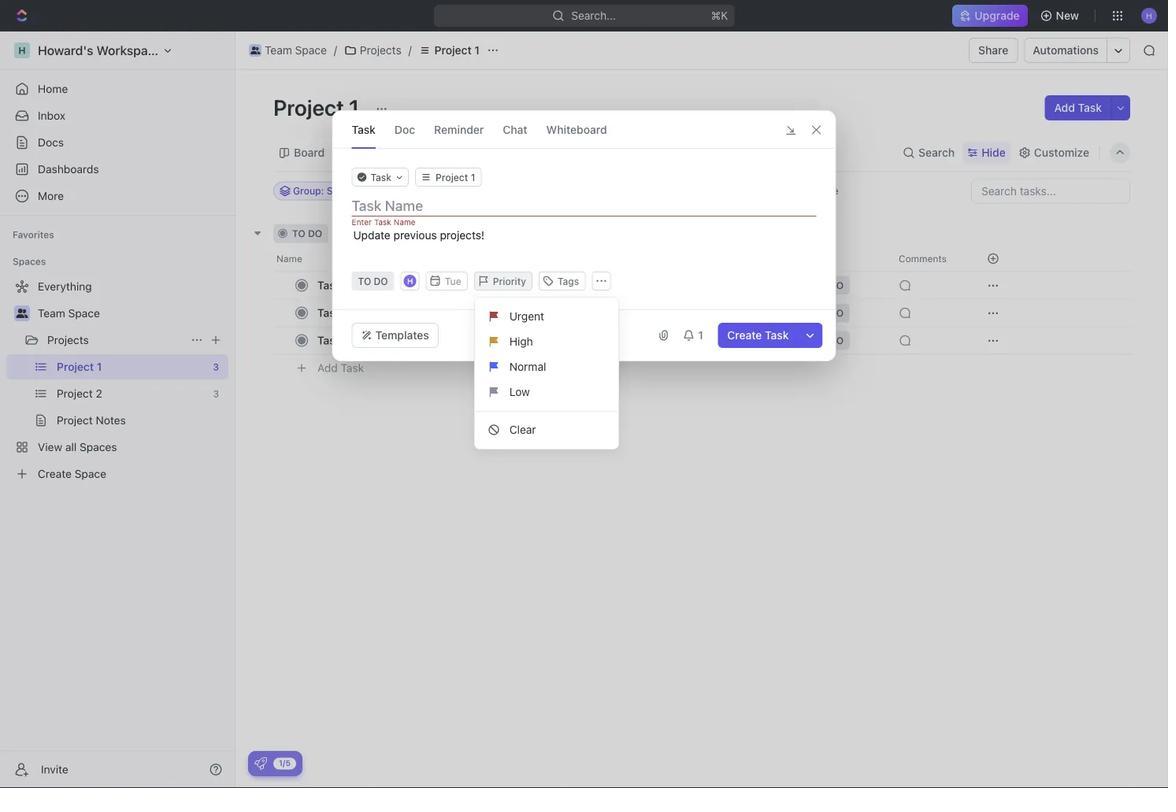 Task type: locate. For each thing, give the bounding box(es) containing it.
1 vertical spatial projects link
[[47, 328, 184, 353]]

calendar
[[402, 146, 449, 159]]

0 vertical spatial 1
[[475, 44, 480, 57]]

team space
[[265, 44, 327, 57], [38, 307, 100, 320]]

customize button
[[1014, 142, 1094, 164]]

‎task 1
[[318, 279, 350, 292]]

update
[[353, 229, 391, 242]]

gantt link
[[475, 142, 507, 164]]

0 vertical spatial hide
[[982, 146, 1006, 159]]

0 vertical spatial projects link
[[340, 41, 406, 60]]

0 horizontal spatial space
[[68, 307, 100, 320]]

0 horizontal spatial project 1
[[273, 94, 364, 120]]

1 horizontal spatial team space
[[265, 44, 327, 57]]

2 vertical spatial 1
[[344, 279, 350, 292]]

1 horizontal spatial /
[[409, 44, 412, 57]]

add task button up ‎task 1 link
[[371, 224, 438, 243]]

0 vertical spatial team space link
[[245, 41, 331, 60]]

tree inside sidebar navigation
[[6, 274, 228, 487]]

list
[[475, 304, 618, 443]]

‎task 2
[[318, 307, 351, 320]]

1
[[475, 44, 480, 57], [349, 94, 360, 120], [344, 279, 350, 292]]

add up ‎task 1 link
[[390, 228, 408, 239]]

Search tasks... text field
[[972, 179, 1130, 203]]

‎task up ‎task 2 at top
[[318, 279, 341, 292]]

1 / from the left
[[334, 44, 337, 57]]

0 horizontal spatial team
[[38, 307, 65, 320]]

1 horizontal spatial add task
[[390, 228, 432, 239]]

search...
[[571, 9, 616, 22]]

space
[[295, 44, 327, 57], [68, 307, 100, 320]]

team space right user group icon
[[265, 44, 327, 57]]

0 vertical spatial team
[[265, 44, 292, 57]]

1 vertical spatial team space link
[[38, 301, 225, 326]]

hide
[[982, 146, 1006, 159], [818, 186, 839, 197]]

1 vertical spatial hide
[[818, 186, 839, 197]]

share
[[979, 44, 1009, 57]]

0 vertical spatial add
[[1055, 101, 1075, 114]]

0 vertical spatial space
[[295, 44, 327, 57]]

priority button
[[474, 272, 533, 291]]

1 horizontal spatial project
[[435, 44, 472, 57]]

add task button
[[1045, 95, 1112, 121], [371, 224, 438, 243], [310, 359, 370, 378]]

project 1
[[435, 44, 480, 57], [273, 94, 364, 120]]

normal button
[[481, 355, 612, 380]]

0 vertical spatial team space
[[265, 44, 327, 57]]

projects link
[[340, 41, 406, 60], [47, 328, 184, 353]]

add task button down task 3
[[310, 359, 370, 378]]

2 / from the left
[[409, 44, 412, 57]]

1 vertical spatial space
[[68, 307, 100, 320]]

upgrade link
[[953, 5, 1028, 27]]

team right user group image
[[38, 307, 65, 320]]

project
[[435, 44, 472, 57], [273, 94, 344, 120]]

1 horizontal spatial projects
[[360, 44, 402, 57]]

add task button up "customize"
[[1045, 95, 1112, 121]]

team right user group icon
[[265, 44, 292, 57]]

invite
[[41, 764, 68, 777]]

1 vertical spatial ‎task
[[318, 307, 341, 320]]

priority
[[493, 276, 526, 287]]

tree
[[6, 274, 228, 487]]

task inside task 3 link
[[318, 334, 341, 347]]

3
[[344, 334, 351, 347]]

1 horizontal spatial space
[[295, 44, 327, 57]]

task
[[1078, 101, 1102, 114], [352, 123, 376, 136], [411, 228, 432, 239], [765, 329, 789, 342], [318, 334, 341, 347], [341, 362, 364, 375]]

0 horizontal spatial team space link
[[38, 301, 225, 326]]

team
[[265, 44, 292, 57], [38, 307, 65, 320]]

favorites
[[13, 229, 54, 240]]

0 horizontal spatial add task
[[318, 362, 364, 375]]

add down task 3
[[318, 362, 338, 375]]

chat
[[503, 123, 528, 136]]

‎task 1 link
[[314, 274, 546, 297]]

1 horizontal spatial hide
[[982, 146, 1006, 159]]

team space link inside sidebar navigation
[[38, 301, 225, 326]]

team space right user group image
[[38, 307, 100, 320]]

2 horizontal spatial add
[[1055, 101, 1075, 114]]

‎task 2 link
[[314, 302, 546, 325]]

‎task
[[318, 279, 341, 292], [318, 307, 341, 320]]

to
[[292, 228, 305, 239]]

low
[[510, 386, 530, 399]]

projects
[[360, 44, 402, 57], [47, 334, 89, 347]]

team inside sidebar navigation
[[38, 307, 65, 320]]

share button
[[969, 38, 1018, 63]]

2 ‎task from the top
[[318, 307, 341, 320]]

2 vertical spatial add
[[318, 362, 338, 375]]

dialog containing task
[[332, 110, 836, 362]]

0 vertical spatial ‎task
[[318, 279, 341, 292]]

1 horizontal spatial project 1
[[435, 44, 480, 57]]

tree containing team space
[[6, 274, 228, 487]]

high button
[[481, 329, 612, 355]]

upgrade
[[975, 9, 1020, 22]]

task 3 link
[[314, 329, 546, 352]]

0 horizontal spatial /
[[334, 44, 337, 57]]

board link
[[291, 142, 325, 164]]

add task
[[1055, 101, 1102, 114], [390, 228, 432, 239], [318, 362, 364, 375]]

urgent button
[[481, 304, 612, 329]]

0 vertical spatial add task
[[1055, 101, 1102, 114]]

0 horizontal spatial hide
[[818, 186, 839, 197]]

add task up "customize"
[[1055, 101, 1102, 114]]

dashboards
[[38, 163, 99, 176]]

new
[[1056, 9, 1079, 22]]

2 vertical spatial add task
[[318, 362, 364, 375]]

urgent
[[510, 310, 545, 323]]

0 vertical spatial project
[[435, 44, 472, 57]]

0 horizontal spatial team space
[[38, 307, 100, 320]]

1 vertical spatial add
[[390, 228, 408, 239]]

add up "customize"
[[1055, 101, 1075, 114]]

calendar link
[[399, 142, 449, 164]]

1 vertical spatial projects
[[47, 334, 89, 347]]

1 ‎task from the top
[[318, 279, 341, 292]]

team space link
[[245, 41, 331, 60], [38, 301, 225, 326]]

2 horizontal spatial add task
[[1055, 101, 1102, 114]]

space right user group icon
[[295, 44, 327, 57]]

0 horizontal spatial add
[[318, 362, 338, 375]]

automations button
[[1025, 39, 1107, 62]]

task right create
[[765, 329, 789, 342]]

1 horizontal spatial team
[[265, 44, 292, 57]]

1 vertical spatial project 1
[[273, 94, 364, 120]]

task up "customize"
[[1078, 101, 1102, 114]]

1 vertical spatial team space
[[38, 307, 100, 320]]

low button
[[481, 380, 612, 405]]

add for the add task button to the top
[[1055, 101, 1075, 114]]

board
[[294, 146, 325, 159]]

space right user group image
[[68, 307, 100, 320]]

1 horizontal spatial team space link
[[245, 41, 331, 60]]

spaces
[[13, 256, 46, 267]]

0 horizontal spatial projects
[[47, 334, 89, 347]]

task left 3 at the left top
[[318, 334, 341, 347]]

1 horizontal spatial projects link
[[340, 41, 406, 60]]

add task down task 3
[[318, 362, 364, 375]]

previous
[[394, 229, 437, 242]]

/
[[334, 44, 337, 57], [409, 44, 412, 57]]

dialog
[[332, 110, 836, 362]]

add task left projects!
[[390, 228, 432, 239]]

home
[[38, 82, 68, 95]]

‎task left 2
[[318, 307, 341, 320]]

list link
[[351, 142, 373, 164]]

0 horizontal spatial project
[[273, 94, 344, 120]]

0 vertical spatial projects
[[360, 44, 402, 57]]

add
[[1055, 101, 1075, 114], [390, 228, 408, 239], [318, 362, 338, 375]]

0 horizontal spatial projects link
[[47, 328, 184, 353]]

0 vertical spatial project 1
[[435, 44, 480, 57]]

1 vertical spatial team
[[38, 307, 65, 320]]

whiteboard
[[547, 123, 607, 136]]

add for the add task button to the bottom
[[318, 362, 338, 375]]

search button
[[898, 142, 960, 164]]

1 vertical spatial add task button
[[371, 224, 438, 243]]

update previous projects!
[[353, 229, 485, 242]]



Task type: vqa. For each thing, say whether or not it's contained in the screenshot.
left HIDE
yes



Task type: describe. For each thing, give the bounding box(es) containing it.
doc button
[[395, 111, 415, 148]]

customize
[[1034, 146, 1090, 159]]

reminder button
[[434, 111, 484, 148]]

team space inside tree
[[38, 307, 100, 320]]

list containing urgent
[[475, 304, 618, 443]]

list
[[354, 146, 373, 159]]

clear
[[510, 424, 536, 437]]

search
[[919, 146, 955, 159]]

create task button
[[718, 323, 799, 348]]

do
[[308, 228, 322, 239]]

project 1 link
[[415, 41, 484, 60]]

inbox
[[38, 109, 65, 122]]

task left projects!
[[411, 228, 432, 239]]

whiteboard button
[[547, 111, 607, 148]]

to do
[[292, 228, 322, 239]]

‎task for ‎task 2
[[318, 307, 341, 320]]

automations
[[1033, 44, 1099, 57]]

normal
[[510, 360, 546, 373]]

dashboards link
[[6, 157, 228, 182]]

table
[[536, 146, 564, 159]]

priority button
[[474, 272, 533, 291]]

2
[[344, 307, 351, 320]]

chat button
[[503, 111, 528, 148]]

projects!
[[440, 229, 485, 242]]

inbox link
[[6, 103, 228, 128]]

space inside sidebar navigation
[[68, 307, 100, 320]]

favorites button
[[6, 225, 60, 244]]

1 vertical spatial project
[[273, 94, 344, 120]]

task 3
[[318, 334, 351, 347]]

create
[[727, 329, 762, 342]]

1 horizontal spatial add
[[390, 228, 408, 239]]

hide button
[[811, 182, 845, 201]]

doc
[[395, 123, 415, 136]]

docs
[[38, 136, 64, 149]]

1 vertical spatial add task
[[390, 228, 432, 239]]

onboarding checklist button image
[[255, 758, 267, 771]]

docs link
[[6, 130, 228, 155]]

‎task for ‎task 1
[[318, 279, 341, 292]]

1/5
[[279, 759, 291, 768]]

task down 3 at the left top
[[341, 362, 364, 375]]

clear button
[[481, 418, 612, 443]]

1 vertical spatial 1
[[349, 94, 360, 120]]

task inside create task button
[[765, 329, 789, 342]]

0 vertical spatial add task button
[[1045, 95, 1112, 121]]

reminder
[[434, 123, 484, 136]]

hide inside dropdown button
[[982, 146, 1006, 159]]

Task Name text field
[[352, 196, 820, 215]]

high
[[510, 335, 533, 348]]

onboarding checklist button element
[[255, 758, 267, 771]]

create task
[[727, 329, 789, 342]]

user group image
[[16, 309, 28, 318]]

user group image
[[250, 46, 260, 54]]

hide button
[[963, 142, 1011, 164]]

home link
[[6, 76, 228, 102]]

new button
[[1034, 3, 1089, 28]]

task button
[[352, 111, 376, 148]]

table link
[[533, 142, 564, 164]]

gantt
[[478, 146, 507, 159]]

⌘k
[[711, 9, 728, 22]]

sidebar navigation
[[0, 32, 236, 789]]

hide inside button
[[818, 186, 839, 197]]

projects inside sidebar navigation
[[47, 334, 89, 347]]

task up list
[[352, 123, 376, 136]]

2 vertical spatial add task button
[[310, 359, 370, 378]]



